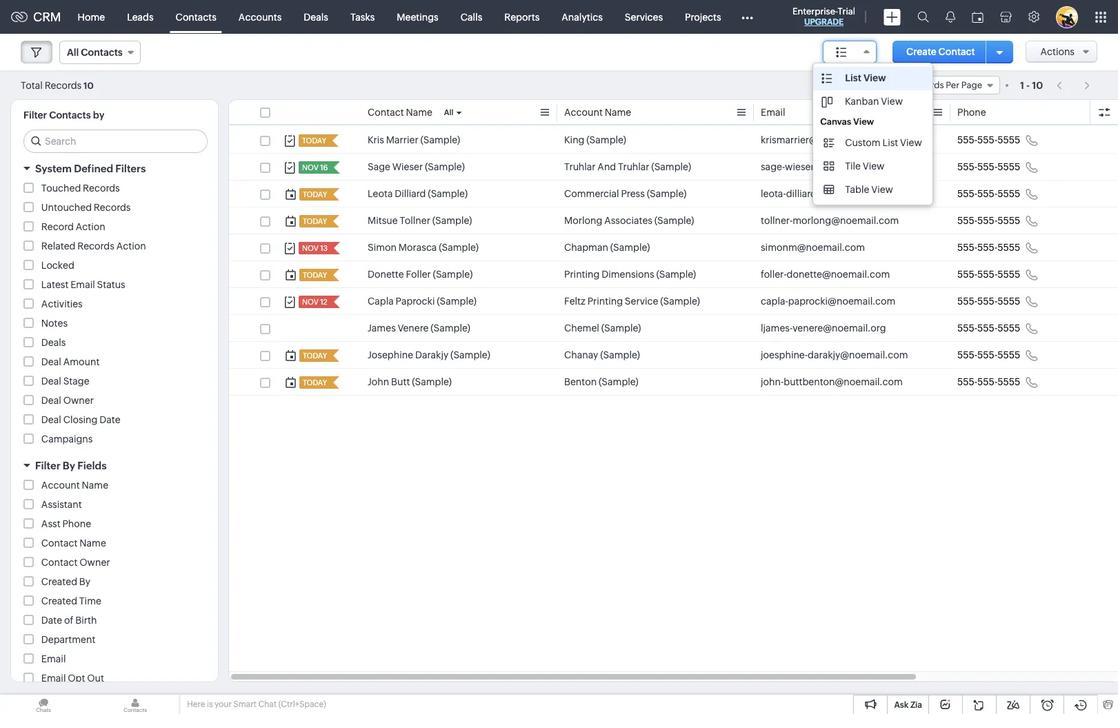 Task type: describe. For each thing, give the bounding box(es) containing it.
tollner-morlong@noemail.com
[[761, 215, 899, 226]]

today for josephine darakjy (sample)
[[303, 352, 327, 360]]

filter for filter contacts by
[[23, 110, 47, 121]]

records for related
[[77, 241, 114, 252]]

commercial
[[564, 188, 619, 199]]

related records action
[[41, 241, 146, 252]]

morasca
[[399, 242, 437, 253]]

tollner-
[[761, 215, 793, 226]]

name up contact owner at the left bottom
[[80, 538, 106, 549]]

1 vertical spatial deals
[[41, 337, 66, 348]]

john butt (sample)
[[368, 377, 452, 388]]

here is your smart chat (ctrl+space)
[[187, 700, 326, 710]]

james venere (sample) link
[[368, 321, 470, 335]]

contacts for filter contacts by
[[49, 110, 91, 121]]

profile image
[[1056, 6, 1078, 28]]

5 555-555-5555 from the top
[[957, 242, 1020, 253]]

by
[[93, 110, 104, 121]]

foller-
[[761, 269, 787, 280]]

1 truhlar from the left
[[564, 161, 596, 172]]

email up krismarrier@noemail.com in the right of the page
[[761, 107, 785, 118]]

0 horizontal spatial account
[[41, 480, 80, 491]]

signals image
[[946, 11, 955, 23]]

ask zia
[[894, 701, 922, 710]]

capla paprocki (sample)
[[368, 296, 477, 307]]

total records 10
[[21, 80, 94, 91]]

mitsue tollner (sample)
[[368, 215, 472, 226]]

records for touched
[[83, 183, 120, 194]]

filter contacts by
[[23, 110, 104, 121]]

here
[[187, 700, 205, 710]]

today link for mitsue
[[299, 215, 328, 228]]

table view
[[845, 184, 893, 195]]

enterprise-trial upgrade
[[793, 6, 855, 27]]

commercial press (sample)
[[564, 188, 687, 199]]

contact up created by
[[41, 557, 78, 568]]

capla-paprocki@noemail.com
[[761, 296, 896, 307]]

1 555-555-5555 from the top
[[957, 135, 1020, 146]]

555-555-5555 for donette@noemail.com
[[957, 269, 1020, 280]]

(sample) inside kris marrier (sample) link
[[420, 135, 460, 146]]

13
[[320, 244, 328, 252]]

created time
[[41, 596, 101, 607]]

size image for kanban view
[[822, 96, 833, 108]]

(sample) inside sage wieser (sample) link
[[425, 161, 465, 172]]

today for donette foller (sample)
[[303, 271, 327, 279]]

king (sample)
[[564, 135, 626, 146]]

list box containing list view
[[813, 63, 932, 205]]

canvas
[[820, 117, 851, 127]]

1 5555 from the top
[[998, 135, 1020, 146]]

deal for deal closing date
[[41, 415, 61, 426]]

5555 for paprocki@noemail.com
[[998, 296, 1020, 307]]

5555 for donette@noemail.com
[[998, 269, 1020, 280]]

kris
[[368, 135, 384, 146]]

nov 13
[[302, 244, 328, 252]]

list inside "option"
[[845, 72, 861, 83]]

view for kanban view
[[881, 96, 903, 107]]

assistant
[[41, 499, 82, 510]]

create menu element
[[875, 0, 909, 33]]

(sample) inside chapman (sample) link
[[610, 242, 650, 253]]

(sample) inside john butt (sample) link
[[412, 377, 452, 388]]

(sample) inside leota dilliard (sample) link
[[428, 188, 468, 199]]

name up kris marrier (sample) link
[[406, 107, 432, 118]]

meetings link
[[386, 0, 450, 33]]

5555 for dilliard@noemail.com
[[998, 188, 1020, 199]]

contact down asst phone at the bottom
[[41, 538, 78, 549]]

sage-wieser@noemail.uk
[[761, 161, 872, 172]]

josephine darakjy (sample)
[[368, 350, 490, 361]]

venere
[[398, 323, 429, 334]]

home
[[78, 11, 105, 22]]

calendar image
[[972, 11, 984, 22]]

and
[[598, 161, 616, 172]]

leota-dilliard@noemail.com
[[761, 188, 884, 199]]

touched
[[41, 183, 81, 194]]

(sample) inside feltz printing service (sample) link
[[660, 296, 700, 307]]

simonm@noemail.com
[[761, 242, 865, 253]]

all for all
[[444, 108, 453, 117]]

chapman (sample) link
[[564, 241, 650, 255]]

today link for kris
[[299, 135, 328, 147]]

per
[[946, 80, 959, 90]]

(sample) inside truhlar and truhlar (sample) 'link'
[[651, 161, 691, 172]]

king (sample) link
[[564, 133, 626, 147]]

is
[[207, 700, 213, 710]]

feltz
[[564, 296, 585, 307]]

latest
[[41, 279, 69, 290]]

krismarrier@noemail.com link
[[761, 133, 877, 147]]

printing dimensions (sample) link
[[564, 268, 696, 281]]

leads
[[127, 11, 154, 22]]

created by
[[41, 577, 90, 588]]

smart
[[233, 700, 257, 710]]

Search text field
[[24, 130, 207, 152]]

contact inside button
[[938, 46, 975, 57]]

0 vertical spatial account name
[[564, 107, 631, 118]]

chanay
[[564, 350, 598, 361]]

custom list view option
[[813, 131, 932, 155]]

reports link
[[493, 0, 551, 33]]

custom
[[845, 137, 881, 148]]

10 for 1 - 10
[[1032, 80, 1043, 91]]

simon morasca (sample)
[[368, 242, 479, 253]]

0 horizontal spatial date
[[41, 615, 62, 626]]

morlong associates (sample) link
[[564, 214, 694, 228]]

create contact
[[906, 46, 975, 57]]

contacts image
[[92, 695, 179, 715]]

0 vertical spatial printing
[[564, 269, 600, 280]]

profile element
[[1048, 0, 1086, 33]]

foller-donette@noemail.com link
[[761, 268, 890, 281]]

(sample) inside commercial press (sample) link
[[647, 188, 687, 199]]

leads link
[[116, 0, 165, 33]]

555-555-5555 for morlong@noemail.com
[[957, 215, 1020, 226]]

owner for contact owner
[[80, 557, 110, 568]]

john-buttbenton@noemail.com
[[761, 377, 903, 388]]

enterprise-
[[793, 6, 838, 17]]

john
[[368, 377, 389, 388]]

(sample) inside simon morasca (sample) link
[[439, 242, 479, 253]]

nov for capla
[[302, 298, 319, 306]]

nov 12 link
[[299, 296, 329, 308]]

josephine
[[368, 350, 413, 361]]

0 vertical spatial deals
[[304, 11, 328, 22]]

view for tile view
[[863, 161, 885, 172]]

email left 'opt'
[[41, 673, 66, 684]]

5555 for venere@noemail.org
[[998, 323, 1020, 334]]

10 inside field
[[898, 80, 908, 90]]

all for all contacts
[[67, 47, 79, 58]]

5555 for morlong@noemail.com
[[998, 215, 1020, 226]]

-
[[1026, 80, 1030, 91]]

contacts link
[[165, 0, 228, 33]]

view for canvas view
[[853, 117, 874, 127]]

canvas view
[[820, 117, 874, 127]]

nov 12
[[302, 298, 327, 306]]

5555 for wieser@noemail.uk
[[998, 161, 1020, 172]]

555-555-5555 for dilliard@noemail.com
[[957, 188, 1020, 199]]

(sample) inside benton (sample) link
[[599, 377, 639, 388]]

morlong associates (sample)
[[564, 215, 694, 226]]

today for john butt (sample)
[[303, 379, 327, 387]]

16
[[320, 163, 328, 172]]

mitsue tollner (sample) link
[[368, 214, 472, 228]]

signals element
[[937, 0, 964, 34]]

crm link
[[11, 10, 61, 24]]

0 vertical spatial contact name
[[368, 107, 432, 118]]

chemel (sample) link
[[564, 321, 641, 335]]

5 5555 from the top
[[998, 242, 1020, 253]]

(sample) inside king (sample) link
[[586, 135, 626, 146]]

10 for total records 10
[[84, 80, 94, 91]]

untouched records
[[41, 202, 131, 213]]

king
[[564, 135, 585, 146]]

chat
[[258, 700, 277, 710]]

contact owner
[[41, 557, 110, 568]]

row group containing kris marrier (sample)
[[229, 127, 1118, 396]]

krismarrier@noemail.com
[[761, 135, 877, 146]]

fields
[[77, 460, 107, 472]]

darakjy@noemail.com
[[808, 350, 908, 361]]

deals link
[[293, 0, 339, 33]]

0 vertical spatial action
[[76, 221, 105, 232]]

create
[[906, 46, 937, 57]]

wieser@noemail.uk
[[785, 161, 872, 172]]

zia
[[910, 701, 922, 710]]



Task type: locate. For each thing, give the bounding box(es) containing it.
latest email status
[[41, 279, 125, 290]]

today for mitsue tollner (sample)
[[303, 217, 327, 226]]

(sample) down darakjy
[[412, 377, 452, 388]]

today down the nov 13
[[303, 271, 327, 279]]

1 horizontal spatial list
[[883, 137, 898, 148]]

account name up "king (sample)" at the top right of page
[[564, 107, 631, 118]]

records inside field
[[910, 80, 944, 90]]

(sample) inside josephine darakjy (sample) link
[[450, 350, 490, 361]]

donette foller (sample) link
[[368, 268, 473, 281]]

paprocki@noemail.com
[[788, 296, 896, 307]]

2 deal from the top
[[41, 376, 61, 387]]

john-buttbenton@noemail.com link
[[761, 375, 903, 389]]

email down the department
[[41, 654, 66, 665]]

(sample) right morasca
[[439, 242, 479, 253]]

chapman (sample)
[[564, 242, 650, 253]]

contacts left by
[[49, 110, 91, 121]]

today up "nov 16" link
[[302, 137, 326, 145]]

all inside all contacts field
[[67, 47, 79, 58]]

size image for table view
[[824, 183, 835, 196]]

deal for deal amount
[[41, 357, 61, 368]]

today link up "nov 16" link
[[299, 135, 328, 147]]

marrier
[[386, 135, 418, 146]]

created for created time
[[41, 596, 77, 607]]

(sample) right service
[[660, 296, 700, 307]]

deal for deal owner
[[41, 395, 61, 406]]

1 vertical spatial created
[[41, 596, 77, 607]]

today down nov 12
[[303, 352, 327, 360]]

action up related records action
[[76, 221, 105, 232]]

analytics
[[562, 11, 603, 22]]

(sample) inside mitsue tollner (sample) link
[[432, 215, 472, 226]]

(sample) inside chemel (sample) link
[[601, 323, 641, 334]]

1 vertical spatial list
[[883, 137, 898, 148]]

4 5555 from the top
[[998, 215, 1020, 226]]

Other Modules field
[[732, 6, 762, 28]]

view up kanban view at the top of the page
[[863, 72, 886, 83]]

kris marrier (sample)
[[368, 135, 460, 146]]

size image
[[836, 46, 847, 59], [824, 137, 835, 149]]

commercial press (sample) link
[[564, 187, 687, 201]]

1 vertical spatial filter
[[35, 460, 60, 472]]

view inside the list view "option"
[[863, 72, 886, 83]]

phone down page
[[957, 107, 986, 118]]

(sample) inside chanay (sample) link
[[600, 350, 640, 361]]

size image down 'canvas'
[[824, 137, 835, 149]]

records up filter contacts by
[[45, 80, 82, 91]]

by for created
[[79, 577, 90, 588]]

0 horizontal spatial phone
[[62, 519, 91, 530]]

3 555-555-5555 from the top
[[957, 188, 1020, 199]]

0 horizontal spatial all
[[67, 47, 79, 58]]

system defined filters
[[35, 163, 146, 175]]

2 vertical spatial nov
[[302, 298, 319, 306]]

0 horizontal spatial truhlar
[[564, 161, 596, 172]]

today up the nov 13
[[303, 217, 327, 226]]

6 5555 from the top
[[998, 269, 1020, 280]]

1 vertical spatial size image
[[824, 137, 835, 149]]

records down record action
[[77, 241, 114, 252]]

navigation
[[1050, 75, 1097, 95]]

crm
[[33, 10, 61, 24]]

7 555-555-5555 from the top
[[957, 296, 1020, 307]]

0 vertical spatial size image
[[836, 46, 847, 59]]

date of birth
[[41, 615, 97, 626]]

(sample) inside james venere (sample) link
[[431, 323, 470, 334]]

by left the fields
[[63, 460, 75, 472]]

0 vertical spatial list
[[845, 72, 861, 83]]

(sample) up printing dimensions (sample) link
[[610, 242, 650, 253]]

2 5555 from the top
[[998, 161, 1020, 172]]

1 deal from the top
[[41, 357, 61, 368]]

1 vertical spatial contacts
[[81, 47, 123, 58]]

deal amount
[[41, 357, 100, 368]]

1 vertical spatial date
[[41, 615, 62, 626]]

by
[[63, 460, 75, 472], [79, 577, 90, 588]]

chats image
[[0, 695, 87, 715]]

0 horizontal spatial by
[[63, 460, 75, 472]]

(ctrl+space)
[[278, 700, 326, 710]]

filter by fields button
[[11, 454, 218, 478]]

today link left john
[[299, 377, 328, 389]]

date left of
[[41, 615, 62, 626]]

(sample) inside capla paprocki (sample) link
[[437, 296, 477, 307]]

mitsue
[[368, 215, 398, 226]]

(sample) right foller
[[433, 269, 473, 280]]

None field
[[823, 41, 877, 63]]

1 vertical spatial contact name
[[41, 538, 106, 549]]

1 horizontal spatial account
[[564, 107, 603, 118]]

out
[[87, 673, 104, 684]]

(sample) up sage wieser (sample) link
[[420, 135, 460, 146]]

(sample) up commercial press (sample) link
[[651, 161, 691, 172]]

7 5555 from the top
[[998, 296, 1020, 307]]

(sample) right dilliard
[[428, 188, 468, 199]]

view inside table view option
[[871, 184, 893, 195]]

1 horizontal spatial account name
[[564, 107, 631, 118]]

created for created by
[[41, 577, 77, 588]]

0 vertical spatial nov
[[302, 163, 319, 172]]

records left the per
[[910, 80, 944, 90]]

nov left 13
[[302, 244, 319, 252]]

deal closing date
[[41, 415, 120, 426]]

1 horizontal spatial deals
[[304, 11, 328, 22]]

contact name up marrier
[[368, 107, 432, 118]]

filter inside dropdown button
[[35, 460, 60, 472]]

size image
[[822, 72, 833, 85], [822, 96, 833, 108], [824, 160, 835, 172], [824, 183, 835, 196]]

today down nov 16
[[303, 190, 327, 199]]

contact name up contact owner at the left bottom
[[41, 538, 106, 549]]

filter
[[23, 110, 47, 121], [35, 460, 60, 472]]

truhlar and truhlar (sample)
[[564, 161, 691, 172]]

contact up "kris"
[[368, 107, 404, 118]]

today link down "nov 16" link
[[299, 188, 328, 201]]

1 horizontal spatial phone
[[957, 107, 986, 118]]

row group
[[229, 127, 1118, 396]]

3 deal from the top
[[41, 395, 61, 406]]

action up 'status'
[[116, 241, 146, 252]]

sage wieser (sample) link
[[368, 160, 465, 174]]

search element
[[909, 0, 937, 34]]

1 vertical spatial owner
[[80, 557, 110, 568]]

0 vertical spatial by
[[63, 460, 75, 472]]

0 vertical spatial filter
[[23, 110, 47, 121]]

contacts inside all contacts field
[[81, 47, 123, 58]]

(sample) down the feltz printing service (sample)
[[601, 323, 641, 334]]

2 horizontal spatial 10
[[1032, 80, 1043, 91]]

555-555-5555 for buttbenton@noemail.com
[[957, 377, 1020, 388]]

8 555-555-5555 from the top
[[957, 323, 1020, 334]]

(sample) down the chanay (sample) in the right of the page
[[599, 377, 639, 388]]

1 horizontal spatial action
[[116, 241, 146, 252]]

(sample) right darakjy
[[450, 350, 490, 361]]

1 vertical spatial by
[[79, 577, 90, 588]]

0 vertical spatial all
[[67, 47, 79, 58]]

(sample) right press
[[647, 188, 687, 199]]

1 horizontal spatial contact name
[[368, 107, 432, 118]]

size image up list view
[[836, 46, 847, 59]]

(sample) inside morlong associates (sample) link
[[654, 215, 694, 226]]

1 - 10
[[1020, 80, 1043, 91]]

leota dilliard (sample) link
[[368, 187, 468, 201]]

10 up kanban view at the top of the page
[[898, 80, 908, 90]]

size image inside the list view "option"
[[822, 72, 833, 85]]

tile view
[[845, 161, 885, 172]]

4 555-555-5555 from the top
[[957, 215, 1020, 226]]

1 horizontal spatial date
[[99, 415, 120, 426]]

list view option
[[813, 67, 932, 90]]

(sample) right wieser
[[425, 161, 465, 172]]

1 horizontal spatial all
[[444, 108, 453, 117]]

butt
[[391, 377, 410, 388]]

view inside custom list view option
[[900, 137, 922, 148]]

simon morasca (sample) link
[[368, 241, 479, 255]]

0 horizontal spatial action
[[76, 221, 105, 232]]

tollner
[[400, 215, 430, 226]]

printing up chemel (sample)
[[587, 296, 623, 307]]

accounts
[[239, 11, 282, 22]]

name down the fields
[[82, 480, 108, 491]]

list box
[[813, 63, 932, 205]]

0 vertical spatial contacts
[[176, 11, 216, 22]]

of
[[64, 615, 73, 626]]

donette foller (sample)
[[368, 269, 473, 280]]

today link for donette
[[299, 269, 328, 281]]

deal down "deal stage"
[[41, 395, 61, 406]]

contact
[[938, 46, 975, 57], [368, 107, 404, 118], [41, 538, 78, 549], [41, 557, 78, 568]]

today link down "nov 13" link
[[299, 269, 328, 281]]

1 vertical spatial printing
[[587, 296, 623, 307]]

today for leota dilliard (sample)
[[303, 190, 327, 199]]

1 vertical spatial phone
[[62, 519, 91, 530]]

name
[[406, 107, 432, 118], [605, 107, 631, 118], [82, 480, 108, 491], [80, 538, 106, 549]]

10 5555 from the top
[[998, 377, 1020, 388]]

view right tile at the right top
[[863, 161, 885, 172]]

5555 for buttbenton@noemail.com
[[998, 377, 1020, 388]]

deal left stage
[[41, 376, 61, 387]]

view inside the kanban view option
[[881, 96, 903, 107]]

filter by fields
[[35, 460, 107, 472]]

kanban view option
[[813, 90, 932, 114]]

joesphine-darakjy@noemail.com link
[[761, 348, 908, 362]]

1 vertical spatial nov
[[302, 244, 319, 252]]

contact up the per
[[938, 46, 975, 57]]

size image inside custom list view option
[[824, 137, 835, 149]]

9 5555 from the top
[[998, 350, 1020, 361]]

all up kris marrier (sample) link
[[444, 108, 453, 117]]

contacts for all contacts
[[81, 47, 123, 58]]

555-555-5555 for darakjy@noemail.com
[[957, 350, 1020, 361]]

printing
[[564, 269, 600, 280], [587, 296, 623, 307]]

nov 16
[[302, 163, 328, 172]]

contacts down home link
[[81, 47, 123, 58]]

nov left 12
[[302, 298, 319, 306]]

list right custom
[[883, 137, 898, 148]]

today for kris marrier (sample)
[[302, 137, 326, 145]]

view inside tile view 'option'
[[863, 161, 885, 172]]

(sample) inside donette foller (sample) link
[[433, 269, 473, 280]]

555-
[[957, 135, 977, 146], [977, 135, 998, 146], [957, 161, 977, 172], [977, 161, 998, 172], [957, 188, 977, 199], [977, 188, 998, 199], [957, 215, 977, 226], [977, 215, 998, 226], [957, 242, 977, 253], [977, 242, 998, 253], [957, 269, 977, 280], [977, 269, 998, 280], [957, 296, 977, 307], [977, 296, 998, 307], [957, 323, 977, 334], [977, 323, 998, 334], [957, 350, 977, 361], [977, 350, 998, 361], [957, 377, 977, 388], [977, 377, 998, 388]]

(sample) right paprocki
[[437, 296, 477, 307]]

filter for filter by fields
[[35, 460, 60, 472]]

1 horizontal spatial 10
[[898, 80, 908, 90]]

status
[[97, 279, 125, 290]]

sage-
[[761, 161, 785, 172]]

today link down nov 12 link
[[299, 350, 328, 362]]

by inside dropdown button
[[63, 460, 75, 472]]

0 vertical spatial phone
[[957, 107, 986, 118]]

deal up "deal stage"
[[41, 357, 61, 368]]

size image inside the kanban view option
[[822, 96, 833, 108]]

projects link
[[674, 0, 732, 33]]

5555 for darakjy@noemail.com
[[998, 350, 1020, 361]]

size image inside table view option
[[824, 183, 835, 196]]

(sample) inside printing dimensions (sample) link
[[656, 269, 696, 280]]

1
[[1020, 80, 1024, 91]]

capla-
[[761, 296, 788, 307]]

accounts link
[[228, 0, 293, 33]]

deals left tasks
[[304, 11, 328, 22]]

amount
[[63, 357, 100, 368]]

darakjy
[[415, 350, 449, 361]]

owner up created by
[[80, 557, 110, 568]]

view down kanban
[[853, 117, 874, 127]]

10
[[1032, 80, 1043, 91], [898, 80, 908, 90], [84, 80, 94, 91]]

account up king
[[564, 107, 603, 118]]

view down the list view "option"
[[881, 96, 903, 107]]

10 555-555-5555 from the top
[[957, 377, 1020, 388]]

records for total
[[45, 80, 82, 91]]

kris marrier (sample) link
[[368, 133, 460, 147]]

tile view option
[[813, 155, 932, 178]]

custom list view
[[845, 137, 922, 148]]

analytics link
[[551, 0, 614, 33]]

feltz printing service (sample)
[[564, 296, 700, 307]]

(sample) up service
[[656, 269, 696, 280]]

foller
[[406, 269, 431, 280]]

555-555-5555 for venere@noemail.org
[[957, 323, 1020, 334]]

contacts right leads link
[[176, 11, 216, 22]]

nov for sage
[[302, 163, 319, 172]]

2 created from the top
[[41, 596, 77, 607]]

all contacts
[[67, 47, 123, 58]]

0 horizontal spatial deals
[[41, 337, 66, 348]]

time
[[79, 596, 101, 607]]

owner up closing
[[63, 395, 94, 406]]

size image down wieser@noemail.uk
[[824, 183, 835, 196]]

list inside option
[[883, 137, 898, 148]]

0 vertical spatial date
[[99, 415, 120, 426]]

deals down notes
[[41, 337, 66, 348]]

name up "king (sample)" at the top right of page
[[605, 107, 631, 118]]

activities
[[41, 299, 83, 310]]

dilliard@noemail.com
[[786, 188, 884, 199]]

1 vertical spatial account
[[41, 480, 80, 491]]

deals
[[304, 11, 328, 22], [41, 337, 66, 348]]

stage
[[63, 376, 89, 387]]

2 555-555-5555 from the top
[[957, 161, 1020, 172]]

create menu image
[[884, 9, 901, 25]]

1 created from the top
[[41, 577, 77, 588]]

benton (sample)
[[564, 377, 639, 388]]

All Contacts field
[[59, 41, 141, 64]]

3 nov from the top
[[302, 298, 319, 306]]

contacts inside contacts 'link'
[[176, 11, 216, 22]]

truhlar up press
[[618, 161, 649, 172]]

printing down chapman
[[564, 269, 600, 280]]

chanay (sample) link
[[564, 348, 640, 362]]

view for table view
[[871, 184, 893, 195]]

size image inside tile view 'option'
[[824, 160, 835, 172]]

records down the defined
[[83, 183, 120, 194]]

2 nov from the top
[[302, 244, 319, 252]]

size image left list view
[[822, 72, 833, 85]]

today left john
[[303, 379, 327, 387]]

(sample) right associates
[[654, 215, 694, 226]]

search image
[[917, 11, 929, 23]]

projects
[[685, 11, 721, 22]]

4 deal from the top
[[41, 415, 61, 426]]

records down touched records at top
[[94, 202, 131, 213]]

service
[[625, 296, 658, 307]]

view right 'table' at right top
[[871, 184, 893, 195]]

account name down filter by fields
[[41, 480, 108, 491]]

created down created by
[[41, 596, 77, 607]]

filter down total at left
[[23, 110, 47, 121]]

ljames-venere@noemail.org
[[761, 323, 886, 334]]

created up created time
[[41, 577, 77, 588]]

1 horizontal spatial by
[[79, 577, 90, 588]]

sage
[[368, 161, 390, 172]]

0 horizontal spatial list
[[845, 72, 861, 83]]

8 5555 from the top
[[998, 323, 1020, 334]]

555-555-5555 for wieser@noemail.uk
[[957, 161, 1020, 172]]

deal for deal stage
[[41, 376, 61, 387]]

all up total records 10
[[67, 47, 79, 58]]

0 vertical spatial owner
[[63, 395, 94, 406]]

phone down assistant
[[62, 519, 91, 530]]

home link
[[67, 0, 116, 33]]

0 vertical spatial created
[[41, 577, 77, 588]]

records for 10
[[910, 80, 944, 90]]

size image for list view
[[822, 72, 833, 85]]

total
[[21, 80, 43, 91]]

555-555-5555 for paprocki@noemail.com
[[957, 296, 1020, 307]]

by up the time
[[79, 577, 90, 588]]

list view
[[845, 72, 886, 83]]

today link for leota
[[299, 188, 328, 201]]

9 555-555-5555 from the top
[[957, 350, 1020, 361]]

nov left 16
[[302, 163, 319, 172]]

10 Records Per Page field
[[890, 76, 1000, 94]]

0 horizontal spatial contact name
[[41, 538, 106, 549]]

1 vertical spatial all
[[444, 108, 453, 117]]

table view option
[[813, 178, 932, 201]]

account up assistant
[[41, 480, 80, 491]]

6 555-555-5555 from the top
[[957, 269, 1020, 280]]

(sample) down chemel (sample)
[[600, 350, 640, 361]]

records for untouched
[[94, 202, 131, 213]]

simonm@noemail.com link
[[761, 241, 865, 255]]

0 horizontal spatial account name
[[41, 480, 108, 491]]

department
[[41, 635, 95, 646]]

truhlar left and
[[564, 161, 596, 172]]

view up tile view 'option'
[[900, 137, 922, 148]]

2 vertical spatial contacts
[[49, 110, 91, 121]]

nov for simon
[[302, 244, 319, 252]]

555-555-5555
[[957, 135, 1020, 146], [957, 161, 1020, 172], [957, 188, 1020, 199], [957, 215, 1020, 226], [957, 242, 1020, 253], [957, 269, 1020, 280], [957, 296, 1020, 307], [957, 323, 1020, 334], [957, 350, 1020, 361], [957, 377, 1020, 388]]

10 inside total records 10
[[84, 80, 94, 91]]

morlong@noemail.com
[[793, 215, 899, 226]]

filter down campaigns
[[35, 460, 60, 472]]

leota-
[[761, 188, 786, 199]]

view for list view
[[863, 72, 886, 83]]

0 horizontal spatial 10
[[84, 80, 94, 91]]

0 horizontal spatial size image
[[824, 137, 835, 149]]

(sample) up darakjy
[[431, 323, 470, 334]]

today link for josephine
[[299, 350, 328, 362]]

10 up by
[[84, 80, 94, 91]]

1 horizontal spatial truhlar
[[618, 161, 649, 172]]

1 nov from the top
[[302, 163, 319, 172]]

3 5555 from the top
[[998, 188, 1020, 199]]

2 truhlar from the left
[[618, 161, 649, 172]]

email right latest
[[70, 279, 95, 290]]

size image left tile at the right top
[[824, 160, 835, 172]]

date right closing
[[99, 415, 120, 426]]

1 horizontal spatial size image
[[836, 46, 847, 59]]

owner for deal owner
[[63, 395, 94, 406]]

contacts
[[176, 11, 216, 22], [81, 47, 123, 58], [49, 110, 91, 121]]

0 vertical spatial account
[[564, 107, 603, 118]]

today link for john
[[299, 377, 328, 389]]

10 right -
[[1032, 80, 1043, 91]]

1 vertical spatial action
[[116, 241, 146, 252]]

size image up 'canvas'
[[822, 96, 833, 108]]

by for filter
[[63, 460, 75, 472]]

sage wieser (sample)
[[368, 161, 465, 172]]

(sample) up and
[[586, 135, 626, 146]]

morlong
[[564, 215, 602, 226]]

deal up campaigns
[[41, 415, 61, 426]]

1 vertical spatial account name
[[41, 480, 108, 491]]

size image for tile view
[[824, 160, 835, 172]]



Task type: vqa. For each thing, say whether or not it's contained in the screenshot.
Competition to the right
no



